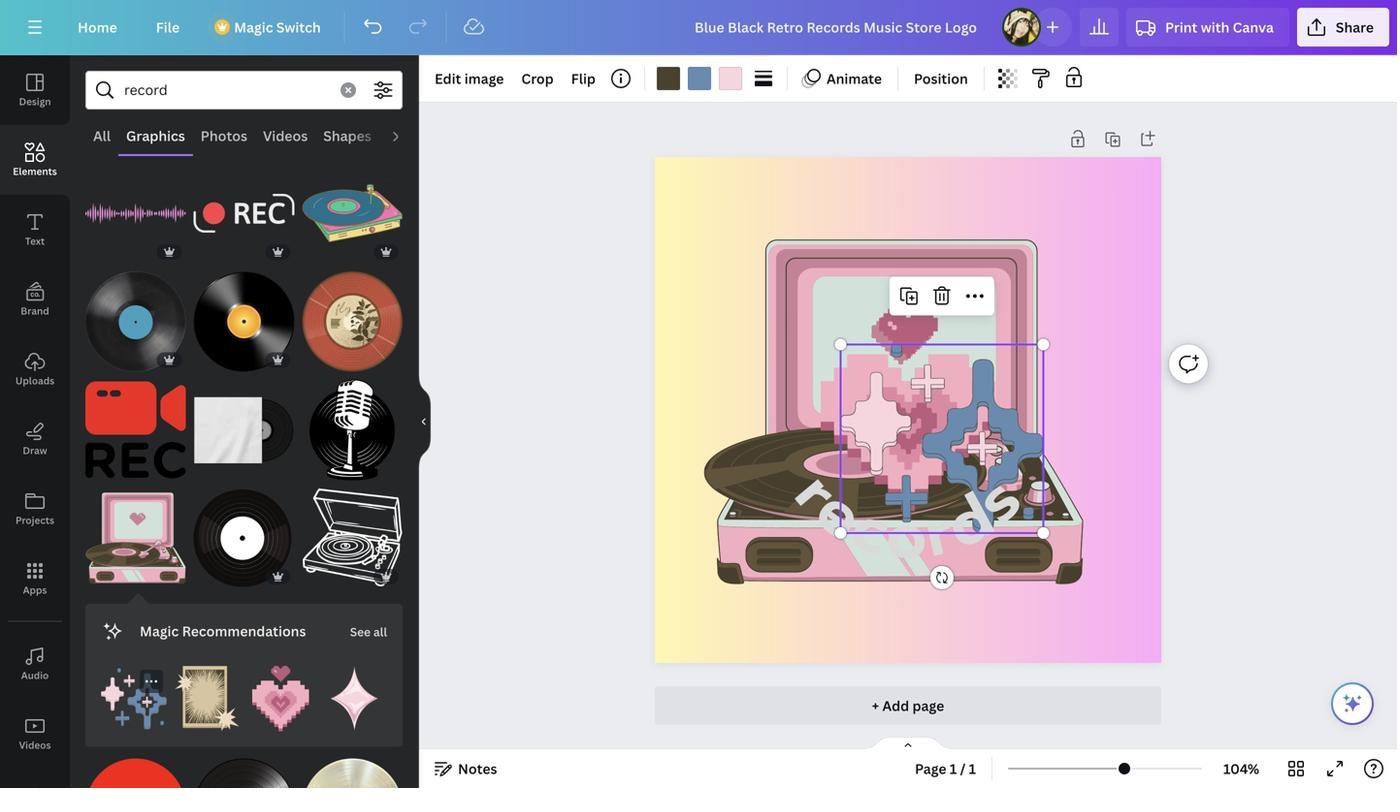 Task type: vqa. For each thing, say whether or not it's contained in the screenshot.
top Audio 'button'
yes



Task type: locate. For each thing, give the bounding box(es) containing it.
magic inside button
[[234, 18, 273, 36]]

record video camera icon image
[[85, 380, 186, 481]]

vinyl record player image
[[302, 163, 403, 264]]

#fbd4de image
[[719, 67, 742, 90]]

canva
[[1233, 18, 1274, 36]]

retro cartoon pixel hearts image
[[248, 667, 314, 732]]

graphics button
[[118, 117, 193, 154]]

elements button
[[0, 125, 70, 195]]

edit image button
[[427, 63, 512, 94]]

0 horizontal spatial audio
[[21, 670, 49, 683]]

edit image
[[435, 69, 504, 88]]

1 horizontal spatial videos
[[263, 127, 308, 145]]

share button
[[1297, 8, 1390, 47]]

draw button
[[0, 405, 70, 474]]

0 horizontal spatial audio button
[[0, 630, 70, 700]]

0 horizontal spatial vinyl record image
[[85, 272, 186, 372]]

photos button
[[193, 117, 255, 154]]

flip button
[[563, 63, 604, 94]]

audio button
[[379, 117, 434, 154], [0, 630, 70, 700]]

print
[[1165, 18, 1198, 36]]

retro cartoon burst card image
[[174, 667, 240, 732]]

recording icons. smartphone or camera viewfinder record buttons, video recording screen indicator. video app rec ui icons vector symbols set image
[[194, 163, 294, 264]]

group
[[85, 152, 186, 264], [302, 152, 403, 264], [194, 163, 294, 264], [85, 260, 186, 372], [194, 260, 294, 372], [302, 260, 403, 372], [85, 368, 186, 481], [302, 368, 403, 481], [194, 380, 294, 481], [85, 477, 186, 589], [194, 477, 294, 589], [302, 477, 403, 589], [174, 655, 240, 732], [248, 655, 314, 732], [321, 655, 387, 732], [101, 667, 167, 732], [85, 748, 186, 789], [194, 748, 294, 789], [302, 748, 403, 789]]

videos inside "side panel" tab list
[[19, 739, 51, 752]]

0 vertical spatial audio
[[387, 127, 426, 145]]

photos
[[201, 127, 247, 145]]

uploads button
[[0, 335, 70, 405]]

apps
[[23, 584, 47, 597]]

Design title text field
[[679, 8, 995, 47]]

notes button
[[427, 754, 505, 785]]

d
[[928, 470, 1011, 574]]

audio right 'shapes'
[[387, 127, 426, 145]]

audio button right 'shapes'
[[379, 117, 434, 154]]

see
[[350, 624, 371, 640]]

text
[[25, 235, 45, 248]]

home link
[[62, 8, 133, 47]]

retro cartoon sparkles image
[[101, 667, 167, 732]]

s
[[953, 456, 1043, 546]]

projects
[[16, 514, 54, 527]]

retro cartoon record player image
[[85, 488, 186, 589]]

1 vertical spatial audio
[[21, 670, 49, 683]]

apps button
[[0, 544, 70, 614]]

1 horizontal spatial r
[[915, 484, 962, 583]]

flip
[[571, 69, 596, 88]]

edit
[[435, 69, 461, 88]]

#628cb1 image
[[688, 67, 711, 90], [688, 67, 711, 90]]

1 vertical spatial videos
[[19, 739, 51, 752]]

text button
[[0, 195, 70, 265]]

uploads
[[15, 375, 54, 388]]

1 horizontal spatial audio button
[[379, 117, 434, 154]]

videos
[[263, 127, 308, 145], [19, 739, 51, 752]]

main menu bar
[[0, 0, 1397, 55]]

1 horizontal spatial videos button
[[255, 117, 316, 154]]

c
[[839, 479, 903, 581]]

audio down apps
[[21, 670, 49, 683]]

1 horizontal spatial magic
[[234, 18, 273, 36]]

1 vertical spatial videos button
[[0, 700, 70, 769]]

animate button
[[796, 63, 890, 94]]

page
[[915, 760, 947, 779]]

videos button
[[255, 117, 316, 154], [0, 700, 70, 769]]

retro cartoon sparkle image
[[321, 667, 387, 732]]

1 horizontal spatial vinyl record image
[[194, 272, 294, 372]]

design
[[19, 95, 51, 108]]

vinyl record image
[[85, 272, 186, 372], [194, 272, 294, 372]]

+
[[872, 697, 879, 716]]

magic up retro cartoon sparkles image at the left of page
[[140, 622, 179, 641]]

1 horizontal spatial audio
[[387, 127, 426, 145]]

1
[[950, 760, 957, 779], [969, 760, 976, 779]]

#4b412e image
[[657, 67, 680, 90], [657, 67, 680, 90]]

add
[[882, 697, 909, 716]]

magic left 'switch'
[[234, 18, 273, 36]]

1 horizontal spatial 1
[[969, 760, 976, 779]]

magic for magic switch
[[234, 18, 273, 36]]

switch
[[276, 18, 321, 36]]

graphics
[[126, 127, 185, 145]]

crop
[[521, 69, 554, 88]]

r
[[772, 452, 862, 534], [915, 484, 962, 583]]

record button icon image
[[85, 760, 186, 789]]

magic switch
[[234, 18, 321, 36]]

position button
[[906, 63, 976, 94]]

1 right /
[[969, 760, 976, 779]]

magic recommendations
[[140, 622, 306, 641]]

1 left /
[[950, 760, 957, 779]]

audio inside "side panel" tab list
[[21, 670, 49, 683]]

shapes button
[[316, 117, 379, 154]]

0 vertical spatial magic
[[234, 18, 273, 36]]

o
[[885, 488, 929, 586]]

2 vinyl record image from the left
[[194, 272, 294, 372]]

recommendations
[[182, 622, 306, 641]]

#fbd4de image
[[719, 67, 742, 90]]

magic
[[234, 18, 273, 36], [140, 622, 179, 641]]

0 vertical spatial audio button
[[379, 117, 434, 154]]

design button
[[0, 55, 70, 125]]

0 horizontal spatial 1
[[950, 760, 957, 779]]

with
[[1201, 18, 1230, 36]]

all button
[[85, 117, 118, 154]]

print with canva button
[[1127, 8, 1289, 47]]

all
[[93, 127, 111, 145]]

0 horizontal spatial magic
[[140, 622, 179, 641]]

0 horizontal spatial r
[[772, 452, 862, 534]]

1 vertical spatial audio button
[[0, 630, 70, 700]]

magic for magic recommendations
[[140, 622, 179, 641]]

0 horizontal spatial videos
[[19, 739, 51, 752]]

audio
[[387, 127, 426, 145], [21, 670, 49, 683]]

1 vertical spatial magic
[[140, 622, 179, 641]]

audio button down apps
[[0, 630, 70, 700]]

print with canva
[[1165, 18, 1274, 36]]



Task type: describe. For each thing, give the bounding box(es) containing it.
platinum vinyl record, realistic award disc. image
[[302, 760, 403, 789]]

organic vinyl record sleeves and labels sepia leaves on red image
[[302, 272, 403, 372]]

0 vertical spatial videos
[[263, 127, 308, 145]]

2 1 from the left
[[969, 760, 976, 779]]

home
[[78, 18, 117, 36]]

file
[[156, 18, 180, 36]]

0 horizontal spatial videos button
[[0, 700, 70, 769]]

brand button
[[0, 265, 70, 335]]

show pages image
[[862, 736, 955, 752]]

see all button
[[348, 612, 389, 651]]

+ add page button
[[655, 687, 1161, 726]]

+ add page
[[872, 697, 944, 716]]

projects button
[[0, 474, 70, 544]]

canva assistant image
[[1341, 693, 1364, 716]]

104% button
[[1210, 754, 1273, 785]]

/
[[960, 760, 966, 779]]

color group
[[653, 63, 746, 94]]

file button
[[140, 8, 195, 47]]

1 vinyl record image from the left
[[85, 272, 186, 372]]

page 1 / 1
[[915, 760, 976, 779]]

magic switch button
[[203, 8, 336, 47]]

e
[[796, 464, 883, 564]]

draw
[[23, 444, 47, 458]]

voice record doodle icon image
[[85, 163, 186, 264]]

notes
[[458, 760, 497, 779]]

image
[[465, 69, 504, 88]]

share
[[1336, 18, 1374, 36]]

104%
[[1224, 760, 1260, 779]]

page
[[913, 697, 944, 716]]

brand
[[21, 305, 49, 318]]

side panel tab list
[[0, 55, 70, 789]]

1 1 from the left
[[950, 760, 957, 779]]

mic microphone icon image
[[302, 380, 403, 481]]

gramophone record orange image
[[194, 760, 294, 789]]

crop button
[[514, 63, 562, 94]]

Search elements search field
[[124, 72, 329, 109]]

shapes
[[323, 127, 371, 145]]

0 vertical spatial videos button
[[255, 117, 316, 154]]

record image
[[194, 488, 294, 589]]

position
[[914, 69, 968, 88]]

hide image
[[418, 376, 431, 469]]

vinyl record illustration image
[[194, 380, 294, 481]]

elements
[[13, 165, 57, 178]]

animate
[[827, 69, 882, 88]]

see all
[[350, 624, 387, 640]]

all
[[373, 624, 387, 640]]



